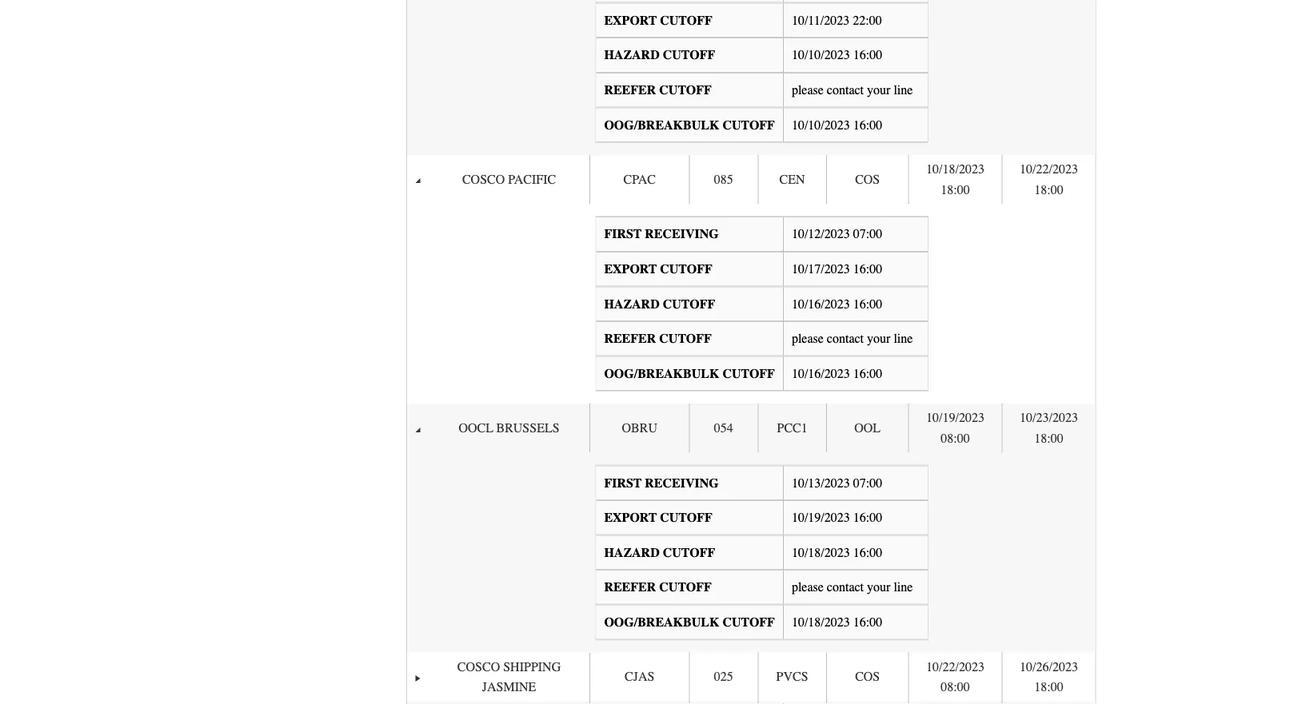 Task type: vqa. For each thing, say whether or not it's contained in the screenshot.
7th RELEASED cell from the bottom of the page's Released
no



Task type: describe. For each thing, give the bounding box(es) containing it.
obru cell
[[590, 404, 689, 453]]

10/23/2023 18:00
[[1020, 411, 1078, 446]]

export for 10/19/2023 16:00
[[604, 511, 657, 526]]

receiving for 10/12/2023 07:00
[[645, 227, 719, 242]]

10/26/2023
[[1020, 660, 1078, 675]]

pcc1 cell
[[758, 404, 826, 453]]

cen
[[780, 172, 805, 187]]

10/16/2023 for hazard cutoff
[[792, 297, 850, 312]]

10/26/2023 18:00
[[1020, 660, 1078, 695]]

your for 10/18/2023 16:00
[[867, 581, 891, 595]]

first receiving for 10/13/2023 07:00
[[604, 476, 719, 491]]

2 cell from the left
[[590, 702, 689, 705]]

cos for 10/22/2023
[[855, 670, 880, 685]]

10/13/2023 07:00
[[792, 476, 883, 491]]

025 cell
[[689, 653, 758, 702]]

please contact your line for 10/10/2023
[[792, 83, 913, 97]]

export cutoff for 10/19/2023 16:00
[[604, 511, 713, 526]]

export cutoff for 10/17/2023 16:00
[[604, 262, 713, 277]]

5 16:00 from the top
[[853, 366, 883, 381]]

your for 10/16/2023 16:00
[[867, 332, 891, 346]]

cjas
[[625, 670, 655, 685]]

cosco pacific cell
[[429, 155, 590, 204]]

cjas cell
[[590, 653, 689, 702]]

first receiving for 10/12/2023 07:00
[[604, 227, 719, 242]]

054
[[714, 421, 733, 436]]

2 16:00 from the top
[[853, 118, 883, 132]]

4 16:00 from the top
[[853, 297, 883, 312]]

10/22/2023 08:00
[[926, 660, 985, 695]]

10/22/2023 for 08:00
[[926, 660, 985, 675]]

first for 10/12/2023 07:00
[[604, 227, 642, 242]]

4 row from the top
[[407, 702, 1096, 705]]

please contact your line for 10/16/2023
[[792, 332, 913, 346]]

export cutoff for 10/11/2023 22:00
[[604, 13, 713, 28]]

18:00 for 10/23/2023 18:00
[[1035, 431, 1064, 446]]

18:00 for 10/22/2023 18:00
[[1035, 182, 1064, 197]]

10/13/2023
[[792, 476, 850, 491]]

7 cell from the left
[[1002, 702, 1096, 705]]

oog/breakbulk cutoff for 10/16/2023 16:00
[[604, 366, 775, 381]]

10/10/2023 16:00 for oog/breakbulk cutoff
[[792, 118, 883, 132]]

reefer for 10/10/2023 16:00
[[604, 83, 656, 97]]

jasmine
[[482, 680, 536, 695]]

085
[[714, 172, 733, 187]]

receiving for 10/13/2023 07:00
[[645, 476, 719, 491]]

10/17/2023 16:00
[[792, 262, 883, 277]]

18:00 for 10/18/2023 18:00
[[941, 182, 970, 197]]

hazard for 10/16/2023 16:00
[[604, 297, 660, 312]]

cpac
[[624, 172, 656, 187]]

cosco for cosco shipping jasmine
[[458, 660, 500, 675]]

pvcs cell
[[758, 653, 826, 702]]

reefer for 10/16/2023 16:00
[[604, 332, 656, 346]]

line for 10/10/2023 16:00
[[894, 83, 913, 97]]

10/18/2023 18:00 cell
[[908, 155, 1002, 204]]

6 cell from the left
[[908, 702, 1002, 705]]

10/12/2023 07:00
[[792, 227, 883, 242]]

cos cell for 10/18/2023
[[826, 155, 908, 204]]

10/16/2023 16:00 for oog/breakbulk cutoff
[[792, 366, 883, 381]]

10/22/2023 for 18:00
[[1020, 162, 1078, 177]]

your for 10/10/2023 16:00
[[867, 83, 891, 97]]

08:00 for 10/22/2023 08:00
[[941, 680, 970, 695]]

hazard for 10/18/2023 16:00
[[604, 546, 660, 560]]

brussels
[[496, 421, 560, 436]]

10/23/2023 18:00 cell
[[1002, 404, 1096, 453]]

10/18/2023 16:00 for oog/breakbulk cutoff
[[792, 615, 883, 630]]

cos for 10/18/2023
[[855, 172, 880, 187]]

10/16/2023 16:00 for hazard cutoff
[[792, 297, 883, 312]]

oocl brussels cell
[[429, 404, 590, 453]]

10/12/2023
[[792, 227, 850, 242]]

10/19/2023 08:00 cell
[[908, 404, 1002, 453]]



Task type: locate. For each thing, give the bounding box(es) containing it.
0 vertical spatial 10/10/2023 16:00
[[792, 48, 883, 63]]

line for 10/16/2023 16:00
[[894, 332, 913, 346]]

0 vertical spatial 10/19/2023
[[926, 411, 985, 426]]

2 08:00 from the top
[[941, 680, 970, 695]]

export for 10/11/2023 22:00
[[604, 13, 657, 28]]

10/16/2023 16:00
[[792, 297, 883, 312], [792, 366, 883, 381]]

07:00
[[853, 227, 883, 242], [853, 476, 883, 491]]

0 vertical spatial line
[[894, 83, 913, 97]]

cosco
[[462, 172, 505, 187], [458, 660, 500, 675]]

oog/breakbulk cutoff up 054 cell
[[604, 366, 775, 381]]

10/18/2023 inside cell
[[926, 162, 985, 177]]

0 vertical spatial 08:00
[[941, 431, 970, 446]]

07:00 for 10/13/2023 07:00
[[853, 476, 883, 491]]

first receiving
[[604, 227, 719, 242], [604, 476, 719, 491]]

1 cos from the top
[[855, 172, 880, 187]]

0 vertical spatial 07:00
[[853, 227, 883, 242]]

1 vertical spatial export
[[604, 262, 657, 277]]

cos right pvcs
[[855, 670, 880, 685]]

1 vertical spatial reefer cutoff
[[604, 332, 712, 346]]

6 16:00 from the top
[[853, 511, 883, 526]]

085 cell
[[689, 155, 758, 204]]

1 cell from the left
[[429, 702, 590, 705]]

3 line from the top
[[894, 581, 913, 595]]

2 please from the top
[[792, 332, 824, 346]]

contact for 10/18/2023
[[827, 581, 864, 595]]

oocl
[[459, 421, 493, 436]]

2 vertical spatial reefer
[[604, 581, 656, 595]]

oog/breakbulk cutoff for 10/18/2023 16:00
[[604, 615, 775, 630]]

please contact your line down 22:00
[[792, 83, 913, 97]]

1 vertical spatial cosco
[[458, 660, 500, 675]]

please down 10/11/2023
[[792, 83, 824, 97]]

2 reefer from the top
[[604, 332, 656, 346]]

1 contact from the top
[[827, 83, 864, 97]]

hazard cutoff for 10/16/2023 16:00
[[604, 297, 715, 312]]

2 07:00 from the top
[[853, 476, 883, 491]]

contact down 10/11/2023 22:00
[[827, 83, 864, 97]]

0 horizontal spatial 10/22/2023
[[926, 660, 985, 675]]

10/16/2023 16:00 up ool cell
[[792, 366, 883, 381]]

cutoff
[[660, 13, 713, 28], [663, 48, 715, 63], [659, 83, 712, 97], [723, 118, 775, 132], [660, 262, 713, 277], [663, 297, 715, 312], [659, 332, 712, 346], [723, 366, 775, 381], [660, 511, 713, 526], [663, 546, 715, 560], [659, 581, 712, 595], [723, 615, 775, 630]]

1 hazard from the top
[[604, 48, 660, 63]]

10/19/2023 16:00
[[792, 511, 883, 526]]

1 vertical spatial cos cell
[[826, 653, 908, 702]]

2 hazard from the top
[[604, 297, 660, 312]]

hazard cutoff for 10/18/2023 16:00
[[604, 546, 715, 560]]

1 vertical spatial 07:00
[[853, 476, 883, 491]]

1 vertical spatial 10/19/2023
[[792, 511, 850, 526]]

1 export from the top
[[604, 13, 657, 28]]

hazard cutoff
[[604, 48, 715, 63], [604, 297, 715, 312], [604, 546, 715, 560]]

2 first from the top
[[604, 476, 642, 491]]

reefer cutoff
[[604, 83, 712, 97], [604, 332, 712, 346], [604, 581, 712, 595]]

10/16/2023 up pcc1
[[792, 366, 850, 381]]

10/19/2023 for 08:00
[[926, 411, 985, 426]]

10/18/2023 16:00 down '10/19/2023 16:00'
[[792, 546, 883, 560]]

2 receiving from the top
[[645, 476, 719, 491]]

oog/breakbulk
[[604, 118, 720, 132], [604, 366, 720, 381], [604, 615, 720, 630]]

8 16:00 from the top
[[853, 615, 883, 630]]

reefer
[[604, 83, 656, 97], [604, 332, 656, 346], [604, 581, 656, 595]]

3 hazard cutoff from the top
[[604, 546, 715, 560]]

1 vertical spatial please
[[792, 332, 824, 346]]

cos cell
[[826, 155, 908, 204], [826, 653, 908, 702]]

10/18/2023 16:00
[[792, 546, 883, 560], [792, 615, 883, 630]]

1 export cutoff from the top
[[604, 13, 713, 28]]

your
[[867, 83, 891, 97], [867, 332, 891, 346], [867, 581, 891, 595]]

10/18/2023 for hazard cutoff
[[792, 546, 850, 560]]

oog/breakbulk for 10/10/2023 16:00
[[604, 118, 720, 132]]

cpac cell
[[590, 155, 689, 204]]

10/19/2023
[[926, 411, 985, 426], [792, 511, 850, 526]]

1 07:00 from the top
[[853, 227, 883, 242]]

1 vertical spatial 08:00
[[941, 680, 970, 695]]

1 vertical spatial hazard cutoff
[[604, 297, 715, 312]]

receiving down 054 cell
[[645, 476, 719, 491]]

10/10/2023 up cen
[[792, 118, 850, 132]]

please for 10/10/2023
[[792, 83, 824, 97]]

08:00 inside 10/22/2023 08:00
[[941, 680, 970, 695]]

cosco inside the cosco shipping jasmine
[[458, 660, 500, 675]]

0 vertical spatial your
[[867, 83, 891, 97]]

oog/breakbulk cutoff for 10/10/2023 16:00
[[604, 118, 775, 132]]

22:00
[[853, 13, 882, 28]]

oocl brussels
[[459, 421, 560, 436]]

0 vertical spatial 10/16/2023
[[792, 297, 850, 312]]

2 contact from the top
[[827, 332, 864, 346]]

10/19/2023 inside cell
[[926, 411, 985, 426]]

1 10/10/2023 16:00 from the top
[[792, 48, 883, 63]]

cos cell up 10/12/2023 07:00
[[826, 155, 908, 204]]

16:00
[[853, 48, 883, 63], [853, 118, 883, 132], [853, 262, 883, 277], [853, 297, 883, 312], [853, 366, 883, 381], [853, 511, 883, 526], [853, 546, 883, 560], [853, 615, 883, 630]]

2 reefer cutoff from the top
[[604, 332, 712, 346]]

1 line from the top
[[894, 83, 913, 97]]

2 oog/breakbulk cutoff from the top
[[604, 366, 775, 381]]

10/10/2023 16:00
[[792, 48, 883, 63], [792, 118, 883, 132]]

please contact your line down '10/19/2023 16:00'
[[792, 581, 913, 595]]

07:00 up 10/17/2023 16:00
[[853, 227, 883, 242]]

10/18/2023 16:00 up pvcs
[[792, 615, 883, 630]]

08:00
[[941, 431, 970, 446], [941, 680, 970, 695]]

1 vertical spatial first receiving
[[604, 476, 719, 491]]

2 vertical spatial please contact your line
[[792, 581, 913, 595]]

2 export cutoff from the top
[[604, 262, 713, 277]]

1 vertical spatial 10/18/2023 16:00
[[792, 615, 883, 630]]

0 vertical spatial 10/16/2023 16:00
[[792, 297, 883, 312]]

export cutoff
[[604, 13, 713, 28], [604, 262, 713, 277], [604, 511, 713, 526]]

2 vertical spatial hazard cutoff
[[604, 546, 715, 560]]

pacific
[[508, 172, 556, 187]]

1 horizontal spatial 10/19/2023
[[926, 411, 985, 426]]

1 first receiving from the top
[[604, 227, 719, 242]]

first receiving down obru
[[604, 476, 719, 491]]

3 export cutoff from the top
[[604, 511, 713, 526]]

10/10/2023 16:00 up cen
[[792, 118, 883, 132]]

3 your from the top
[[867, 581, 891, 595]]

contact for 10/10/2023
[[827, 83, 864, 97]]

contact
[[827, 83, 864, 97], [827, 332, 864, 346], [827, 581, 864, 595]]

0 vertical spatial oog/breakbulk cutoff
[[604, 118, 775, 132]]

1 reefer cutoff from the top
[[604, 83, 712, 97]]

1 please from the top
[[792, 83, 824, 97]]

cos up 10/12/2023 07:00
[[855, 172, 880, 187]]

0 vertical spatial cos
[[855, 172, 880, 187]]

1 10/16/2023 from the top
[[792, 297, 850, 312]]

cos cell right pvcs
[[826, 653, 908, 702]]

3 cell from the left
[[689, 702, 758, 705]]

1 oog/breakbulk from the top
[[604, 118, 720, 132]]

cosco shipping jasmine
[[458, 660, 561, 695]]

1 vertical spatial oog/breakbulk
[[604, 366, 720, 381]]

1 oog/breakbulk cutoff from the top
[[604, 118, 775, 132]]

10/18/2023
[[926, 162, 985, 177], [792, 546, 850, 560], [792, 615, 850, 630]]

10/22/2023 inside cell
[[1020, 162, 1078, 177]]

10/10/2023
[[792, 48, 850, 63], [792, 118, 850, 132]]

0 vertical spatial cos cell
[[826, 155, 908, 204]]

2 vertical spatial oog/breakbulk
[[604, 615, 720, 630]]

2 10/16/2023 from the top
[[792, 366, 850, 381]]

10/22/2023 08:00 cell
[[908, 653, 1002, 702]]

1 10/18/2023 16:00 from the top
[[792, 546, 883, 560]]

1 cos cell from the top
[[826, 155, 908, 204]]

1 please contact your line from the top
[[792, 83, 913, 97]]

2 vertical spatial 10/18/2023
[[792, 615, 850, 630]]

2 line from the top
[[894, 332, 913, 346]]

1 vertical spatial 10/10/2023
[[792, 118, 850, 132]]

first
[[604, 227, 642, 242], [604, 476, 642, 491]]

1 vertical spatial hazard
[[604, 297, 660, 312]]

1 vertical spatial 10/18/2023
[[792, 546, 850, 560]]

ool
[[855, 421, 881, 436]]

first receiving down the cpac
[[604, 227, 719, 242]]

3 contact from the top
[[827, 581, 864, 595]]

0 vertical spatial 10/18/2023 16:00
[[792, 546, 883, 560]]

2 export from the top
[[604, 262, 657, 277]]

10/16/2023 for oog/breakbulk cutoff
[[792, 366, 850, 381]]

0 vertical spatial please
[[792, 83, 824, 97]]

oog/breakbulk up the cpac
[[604, 118, 720, 132]]

line
[[894, 83, 913, 97], [894, 332, 913, 346], [894, 581, 913, 595]]

1 16:00 from the top
[[853, 48, 883, 63]]

0 vertical spatial first
[[604, 227, 642, 242]]

0 horizontal spatial 10/19/2023
[[792, 511, 850, 526]]

07:00 for 10/12/2023 07:00
[[853, 227, 883, 242]]

2 cos from the top
[[855, 670, 880, 685]]

0 vertical spatial contact
[[827, 83, 864, 97]]

0 vertical spatial 10/10/2023
[[792, 48, 850, 63]]

reefer cutoff for 10/18/2023 16:00
[[604, 581, 712, 595]]

10/26/2023 18:00 cell
[[1002, 653, 1096, 702]]

10/17/2023
[[792, 262, 850, 277]]

1 vertical spatial line
[[894, 332, 913, 346]]

2 10/16/2023 16:00 from the top
[[792, 366, 883, 381]]

10/19/2023 for 16:00
[[792, 511, 850, 526]]

10/10/2023 16:00 down 10/11/2023 22:00
[[792, 48, 883, 63]]

1 horizontal spatial 10/22/2023
[[1020, 162, 1078, 177]]

2 10/18/2023 16:00 from the top
[[792, 615, 883, 630]]

2 oog/breakbulk from the top
[[604, 366, 720, 381]]

1 first from the top
[[604, 227, 642, 242]]

1 vertical spatial 10/22/2023
[[926, 660, 985, 675]]

oog/breakbulk up obru
[[604, 366, 720, 381]]

10/11/2023 22:00
[[792, 13, 882, 28]]

3 oog/breakbulk cutoff from the top
[[604, 615, 775, 630]]

0 vertical spatial 10/22/2023
[[1020, 162, 1078, 177]]

1 receiving from the top
[[645, 227, 719, 242]]

ool cell
[[826, 404, 908, 453]]

2 vertical spatial contact
[[827, 581, 864, 595]]

1 vertical spatial 10/16/2023 16:00
[[792, 366, 883, 381]]

row
[[407, 155, 1096, 204], [407, 404, 1096, 453], [407, 653, 1096, 702], [407, 702, 1096, 705]]

10/22/2023 18:00
[[1020, 162, 1078, 197]]

0 vertical spatial 10/18/2023
[[926, 162, 985, 177]]

1 your from the top
[[867, 83, 891, 97]]

1 08:00 from the top
[[941, 431, 970, 446]]

3 oog/breakbulk from the top
[[604, 615, 720, 630]]

18:00 inside 10/26/2023 18:00
[[1035, 680, 1064, 695]]

18:00 for 10/26/2023 18:00
[[1035, 680, 1064, 695]]

2 hazard cutoff from the top
[[604, 297, 715, 312]]

1 vertical spatial 10/16/2023
[[792, 366, 850, 381]]

08:00 for 10/19/2023 08:00
[[941, 431, 970, 446]]

first down obru cell
[[604, 476, 642, 491]]

10/19/2023 08:00
[[926, 411, 985, 446]]

cosco up jasmine on the left of the page
[[458, 660, 500, 675]]

2 vertical spatial export cutoff
[[604, 511, 713, 526]]

10/10/2023 for hazard cutoff
[[792, 48, 850, 63]]

18:00
[[941, 182, 970, 197], [1035, 182, 1064, 197], [1035, 431, 1064, 446], [1035, 680, 1064, 695]]

10/23/2023
[[1020, 411, 1078, 426]]

0 vertical spatial hazard
[[604, 48, 660, 63]]

receiving
[[645, 227, 719, 242], [645, 476, 719, 491]]

1 reefer from the top
[[604, 83, 656, 97]]

3 export from the top
[[604, 511, 657, 526]]

10/16/2023
[[792, 297, 850, 312], [792, 366, 850, 381]]

hazard
[[604, 48, 660, 63], [604, 297, 660, 312], [604, 546, 660, 560]]

10/16/2023 down 10/17/2023
[[792, 297, 850, 312]]

10/18/2023 18:00
[[926, 162, 985, 197]]

10/22/2023 inside cell
[[926, 660, 985, 675]]

1 vertical spatial reefer
[[604, 332, 656, 346]]

3 hazard from the top
[[604, 546, 660, 560]]

08:00 inside 10/19/2023 08:00
[[941, 431, 970, 446]]

cos cell for 10/22/2023
[[826, 653, 908, 702]]

oog/breakbulk cutoff
[[604, 118, 775, 132], [604, 366, 775, 381], [604, 615, 775, 630]]

3 please contact your line from the top
[[792, 581, 913, 595]]

cosco left pacific
[[462, 172, 505, 187]]

hazard cutoff for 10/10/2023 16:00
[[604, 48, 715, 63]]

0 vertical spatial reefer
[[604, 83, 656, 97]]

2 cos cell from the top
[[826, 653, 908, 702]]

contact down 10/17/2023 16:00
[[827, 332, 864, 346]]

18:00 inside 10/22/2023 18:00
[[1035, 182, 1064, 197]]

pvcs
[[776, 670, 809, 685]]

obru
[[622, 421, 658, 436]]

3 reefer cutoff from the top
[[604, 581, 712, 595]]

10/16/2023 16:00 down 10/17/2023 16:00
[[792, 297, 883, 312]]

10/10/2023 for oog/breakbulk cutoff
[[792, 118, 850, 132]]

2 10/10/2023 from the top
[[792, 118, 850, 132]]

2 vertical spatial line
[[894, 581, 913, 595]]

please down 10/17/2023
[[792, 332, 824, 346]]

row containing 10/18/2023 18:00
[[407, 155, 1096, 204]]

0 vertical spatial cosco
[[462, 172, 505, 187]]

10/18/2023 for oog/breakbulk cutoff
[[792, 615, 850, 630]]

line for 10/18/2023 16:00
[[894, 581, 913, 595]]

2 please contact your line from the top
[[792, 332, 913, 346]]

please contact your line down 10/17/2023 16:00
[[792, 332, 913, 346]]

cosco shipping jasmine cell
[[429, 653, 590, 702]]

1 vertical spatial 10/10/2023 16:00
[[792, 118, 883, 132]]

10/10/2023 16:00 for hazard cutoff
[[792, 48, 883, 63]]

0 vertical spatial export cutoff
[[604, 13, 713, 28]]

2 vertical spatial export
[[604, 511, 657, 526]]

2 vertical spatial oog/breakbulk cutoff
[[604, 615, 775, 630]]

contact for 10/16/2023
[[827, 332, 864, 346]]

2 vertical spatial hazard
[[604, 546, 660, 560]]

reefer cutoff for 10/16/2023 16:00
[[604, 332, 712, 346]]

oog/breakbulk for 10/18/2023 16:00
[[604, 615, 720, 630]]

1 10/16/2023 16:00 from the top
[[792, 297, 883, 312]]

4 cell from the left
[[758, 702, 826, 705]]

oog/breakbulk for 10/16/2023 16:00
[[604, 366, 720, 381]]

0 vertical spatial reefer cutoff
[[604, 83, 712, 97]]

1 vertical spatial contact
[[827, 332, 864, 346]]

export for 10/17/2023 16:00
[[604, 262, 657, 277]]

cos
[[855, 172, 880, 187], [855, 670, 880, 685]]

10/22/2023 18:00 cell
[[1002, 155, 1096, 204]]

18:00 inside 10/23/2023 18:00
[[1035, 431, 1064, 446]]

025
[[714, 670, 733, 685]]

cosco for cosco pacific
[[462, 172, 505, 187]]

2 vertical spatial your
[[867, 581, 891, 595]]

1 vertical spatial first
[[604, 476, 642, 491]]

1 vertical spatial oog/breakbulk cutoff
[[604, 366, 775, 381]]

3 please from the top
[[792, 581, 824, 595]]

1 vertical spatial your
[[867, 332, 891, 346]]

hazard for 10/10/2023 16:00
[[604, 48, 660, 63]]

2 row from the top
[[407, 404, 1096, 453]]

1 vertical spatial please contact your line
[[792, 332, 913, 346]]

export
[[604, 13, 657, 28], [604, 262, 657, 277], [604, 511, 657, 526]]

10/10/2023 down 10/11/2023
[[792, 48, 850, 63]]

first down the cpac cell
[[604, 227, 642, 242]]

3 row from the top
[[407, 653, 1096, 702]]

please for 10/18/2023
[[792, 581, 824, 595]]

1 hazard cutoff from the top
[[604, 48, 715, 63]]

10/18/2023 16:00 for hazard cutoff
[[792, 546, 883, 560]]

3 reefer from the top
[[604, 581, 656, 595]]

cen cell
[[758, 155, 826, 204]]

2 vertical spatial reefer cutoff
[[604, 581, 712, 595]]

please for 10/16/2023
[[792, 332, 824, 346]]

0 vertical spatial please contact your line
[[792, 83, 913, 97]]

1 vertical spatial receiving
[[645, 476, 719, 491]]

7 16:00 from the top
[[853, 546, 883, 560]]

reefer for 10/18/2023 16:00
[[604, 581, 656, 595]]

07:00 up '10/19/2023 16:00'
[[853, 476, 883, 491]]

5 cell from the left
[[826, 702, 908, 705]]

oog/breakbulk cutoff up 025 cell at the bottom right of page
[[604, 615, 775, 630]]

oog/breakbulk up cjas
[[604, 615, 720, 630]]

0 vertical spatial hazard cutoff
[[604, 48, 715, 63]]

pcc1
[[777, 421, 808, 436]]

3 16:00 from the top
[[853, 262, 883, 277]]

please
[[792, 83, 824, 97], [792, 332, 824, 346], [792, 581, 824, 595]]

please down '10/19/2023 16:00'
[[792, 581, 824, 595]]

18:00 inside 10/18/2023 18:00
[[941, 182, 970, 197]]

shipping
[[503, 660, 561, 675]]

1 vertical spatial export cutoff
[[604, 262, 713, 277]]

0 vertical spatial first receiving
[[604, 227, 719, 242]]

first for 10/13/2023 07:00
[[604, 476, 642, 491]]

2 your from the top
[[867, 332, 891, 346]]

0 vertical spatial oog/breakbulk
[[604, 118, 720, 132]]

0 vertical spatial export
[[604, 13, 657, 28]]

cell
[[429, 702, 590, 705], [590, 702, 689, 705], [689, 702, 758, 705], [758, 702, 826, 705], [826, 702, 908, 705], [908, 702, 1002, 705], [1002, 702, 1096, 705]]

2 10/10/2023 16:00 from the top
[[792, 118, 883, 132]]

1 10/10/2023 from the top
[[792, 48, 850, 63]]

1 vertical spatial cos
[[855, 670, 880, 685]]

054 cell
[[689, 404, 758, 453]]

row containing cosco shipping jasmine
[[407, 653, 1096, 702]]

receiving down 085 cell
[[645, 227, 719, 242]]

0 vertical spatial receiving
[[645, 227, 719, 242]]

2 first receiving from the top
[[604, 476, 719, 491]]

oog/breakbulk cutoff up 085 cell
[[604, 118, 775, 132]]

2 vertical spatial please
[[792, 581, 824, 595]]

row containing 10/19/2023 08:00
[[407, 404, 1096, 453]]

please contact your line for 10/18/2023
[[792, 581, 913, 595]]

10/22/2023
[[1020, 162, 1078, 177], [926, 660, 985, 675]]

contact down '10/19/2023 16:00'
[[827, 581, 864, 595]]

cosco pacific
[[462, 172, 556, 187]]

reefer cutoff for 10/10/2023 16:00
[[604, 83, 712, 97]]

please contact your line
[[792, 83, 913, 97], [792, 332, 913, 346], [792, 581, 913, 595]]

10/11/2023
[[792, 13, 850, 28]]

1 row from the top
[[407, 155, 1096, 204]]



